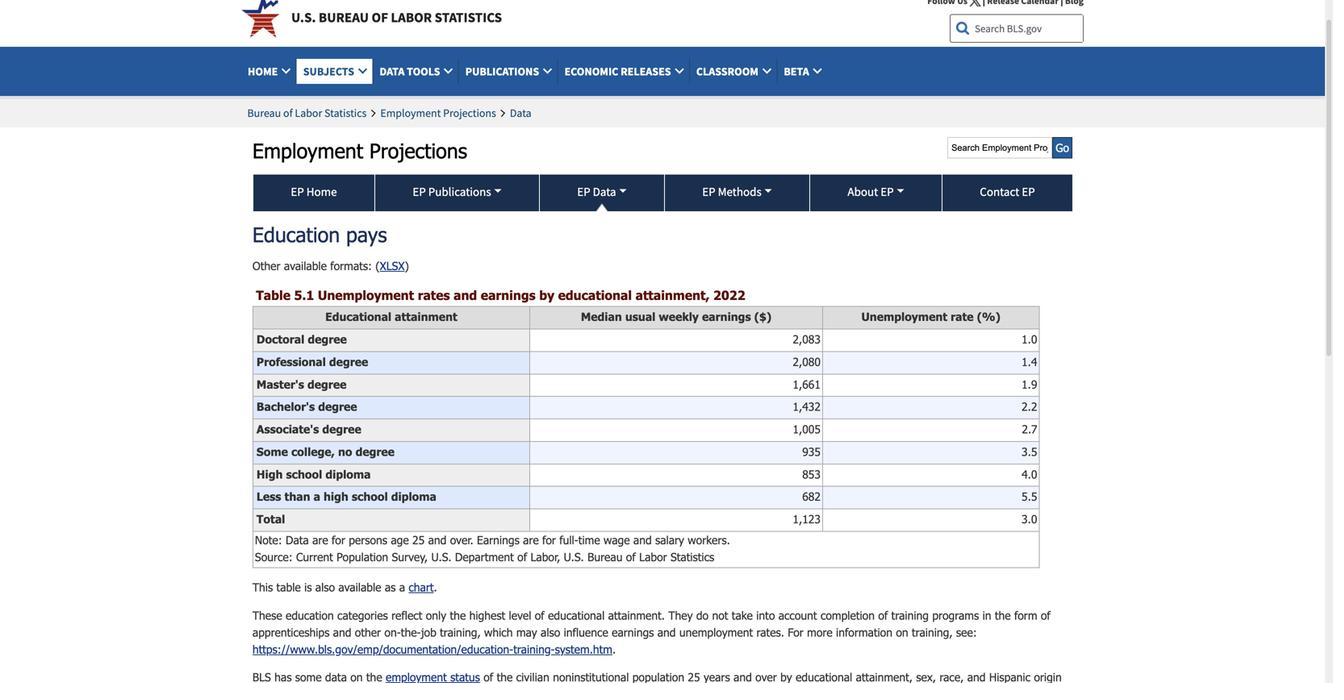 Task type: locate. For each thing, give the bounding box(es) containing it.
0 vertical spatial a
[[314, 490, 320, 504]]

about
[[848, 184, 879, 199]]

educational
[[326, 310, 392, 324]]

1 horizontal spatial .
[[613, 643, 616, 657]]

menu
[[253, 174, 1073, 211]]

the right only
[[450, 609, 466, 623]]

0 vertical spatial projections
[[443, 106, 496, 120]]

for
[[788, 626, 804, 640]]

account
[[779, 609, 818, 623]]

degree up no
[[322, 423, 361, 436]]

degree for master's degree
[[308, 378, 347, 391]]

bureau down the home dropdown button
[[247, 106, 281, 120]]

for up labor,
[[543, 534, 556, 547]]

and
[[454, 288, 477, 303], [428, 534, 447, 547], [634, 534, 652, 547], [333, 626, 352, 640], [658, 626, 676, 640]]

2 vertical spatial bureau
[[588, 551, 623, 564]]

employment projections down "tools"
[[381, 106, 496, 120]]

0 vertical spatial .
[[434, 581, 437, 595]]

0 horizontal spatial diploma
[[326, 468, 371, 482]]

school up than
[[286, 468, 322, 482]]

which
[[484, 626, 513, 640]]

5 ep from the left
[[881, 184, 894, 199]]

master's degree
[[257, 378, 347, 391]]

a
[[314, 490, 320, 504], [399, 581, 405, 595]]

0 vertical spatial labor
[[391, 9, 432, 26]]

1 vertical spatial publications
[[429, 184, 491, 199]]

training, down training on the right bottom of page
[[912, 626, 953, 640]]

home inside dropdown button
[[248, 64, 280, 79]]

1 horizontal spatial labor
[[391, 9, 432, 26]]

0 vertical spatial employment
[[381, 106, 441, 120]]

rate
[[951, 310, 974, 324]]

some
[[257, 445, 288, 459]]

1,005
[[793, 423, 821, 436]]

0 horizontal spatial for
[[332, 534, 345, 547]]

training-
[[514, 643, 555, 657]]

1 horizontal spatial earnings
[[612, 626, 654, 640]]

information
[[837, 626, 893, 640]]

main content containing employment projections
[[0, 99, 1326, 684]]

full-
[[560, 534, 579, 547]]

0 horizontal spatial the
[[450, 609, 466, 623]]

1 vertical spatial labor
[[295, 106, 322, 120]]

earnings down 2022 in the top of the page
[[702, 310, 751, 324]]

3 ep from the left
[[578, 184, 591, 199]]

less than a high school diploma
[[257, 490, 437, 504]]

statistics up publications dropdown button
[[435, 9, 502, 26]]

2 vertical spatial labor
[[640, 551, 667, 564]]

2 horizontal spatial statistics
[[671, 551, 715, 564]]

unemployment left rate
[[862, 310, 948, 324]]

1 vertical spatial statistics
[[325, 106, 367, 120]]

publications
[[466, 64, 542, 79], [429, 184, 491, 199]]

employment for employment projections heading
[[253, 138, 363, 163]]

degree for doctoral degree
[[308, 333, 347, 346]]

also inside 'these education categories reflect only the highest level of educational attainment. they do not take into account completion of training programs in the form of apprenticeships and other on-the-job training, which may also influence earnings and unemployment rates. for more information on training, see: https://www.bls.gov/emp/documentation/education-training-system.htm .'
[[541, 626, 561, 640]]

0 horizontal spatial .
[[434, 581, 437, 595]]

2 are from the left
[[523, 534, 539, 547]]

of up data tools
[[372, 9, 388, 26]]

earnings
[[477, 534, 520, 547]]

ep home link
[[253, 175, 375, 211]]

available up categories on the left bottom of page
[[339, 581, 381, 595]]

not
[[713, 609, 729, 623]]

educational inside 'these education categories reflect only the highest level of educational attainment. they do not take into account completion of training programs in the form of apprenticeships and other on-the-job training, which may also influence earnings and unemployment rates. for more information on training, see: https://www.bls.gov/emp/documentation/education-training-system.htm .'
[[548, 609, 605, 623]]

professional degree
[[257, 355, 368, 369]]

data link
[[510, 106, 532, 120]]

home
[[248, 64, 280, 79], [307, 184, 337, 199]]

ep
[[291, 184, 304, 199], [413, 184, 426, 199], [578, 184, 591, 199], [703, 184, 716, 199], [881, 184, 894, 199], [1022, 184, 1036, 199]]

0 horizontal spatial earnings
[[481, 288, 536, 303]]

in
[[983, 609, 992, 623]]

employment for employment projections link
[[381, 106, 441, 120]]

a left high
[[314, 490, 320, 504]]

school right high
[[352, 490, 388, 504]]

1 horizontal spatial home
[[307, 184, 337, 199]]

educational
[[558, 288, 632, 303], [548, 609, 605, 623]]

0 vertical spatial bureau
[[319, 9, 369, 26]]

labor down salary
[[640, 551, 667, 564]]

1 vertical spatial earnings
[[702, 310, 751, 324]]

xlsx link
[[380, 259, 405, 273]]

. up only
[[434, 581, 437, 595]]

bureau inside note: data are for persons age 25 and over. earnings are for full-time wage and salary workers. source: current population survey, u.s. department of labor, u.s. bureau of labor statistics
[[588, 551, 623, 564]]

attainment.
[[608, 609, 665, 623]]

attainment,
[[636, 288, 710, 303]]

projections left data link
[[443, 106, 496, 120]]

bureau down wage
[[588, 551, 623, 564]]

main content
[[0, 99, 1326, 684]]

1 horizontal spatial also
[[541, 626, 561, 640]]

1 horizontal spatial statistics
[[435, 9, 502, 26]]

ep inside ep methods link
[[703, 184, 716, 199]]

1 horizontal spatial employment
[[381, 106, 441, 120]]

2 horizontal spatial bureau
[[588, 551, 623, 564]]

ep for ep publications
[[413, 184, 426, 199]]

degree for bachelor's degree
[[318, 400, 357, 414]]

0 vertical spatial statistics
[[435, 9, 502, 26]]

1 vertical spatial school
[[352, 490, 388, 504]]

training, down only
[[440, 626, 481, 640]]

earnings
[[481, 288, 536, 303], [702, 310, 751, 324], [612, 626, 654, 640]]

1 vertical spatial projections
[[370, 138, 467, 163]]

source:
[[255, 551, 293, 564]]

0 horizontal spatial employment
[[253, 138, 363, 163]]

1 horizontal spatial a
[[399, 581, 405, 595]]

ep inside ep publications link
[[413, 184, 426, 199]]

0 vertical spatial employment projections
[[381, 106, 496, 120]]

0 horizontal spatial are
[[313, 534, 328, 547]]

are up labor,
[[523, 534, 539, 547]]

the
[[450, 609, 466, 623], [995, 609, 1011, 623]]

0 horizontal spatial statistics
[[325, 106, 367, 120]]

statistics down the workers.
[[671, 551, 715, 564]]

of down the home dropdown button
[[283, 106, 293, 120]]

chart link
[[409, 581, 434, 595]]

ep for ep data
[[578, 184, 591, 199]]

note:
[[255, 534, 282, 547]]

0 horizontal spatial bureau
[[247, 106, 281, 120]]

labor down subjects
[[295, 106, 322, 120]]

age
[[391, 534, 409, 547]]

1 vertical spatial a
[[399, 581, 405, 595]]

None submit
[[1053, 137, 1073, 159]]

2 vertical spatial earnings
[[612, 626, 654, 640]]

statistics up employment projections heading
[[325, 106, 367, 120]]

unemployment up educational on the top left of the page
[[318, 288, 414, 303]]

None image field
[[957, 22, 970, 35]]

($)
[[755, 310, 772, 324]]

1,661
[[793, 378, 821, 391]]

degree up associate's degree
[[318, 400, 357, 414]]

training
[[892, 609, 929, 623]]

employment projections up ep home
[[253, 138, 467, 163]]

employment down bureau of labor statistics link
[[253, 138, 363, 163]]

u.s. down "full-"
[[564, 551, 584, 564]]

1 vertical spatial home
[[307, 184, 337, 199]]

1 vertical spatial available
[[339, 581, 381, 595]]

5.5
[[1022, 490, 1038, 504]]

also up training-
[[541, 626, 561, 640]]

2 for from the left
[[543, 534, 556, 547]]

0 vertical spatial unemployment
[[318, 288, 414, 303]]

home up the bureau of labor statistics
[[248, 64, 280, 79]]

educational up 'influence'
[[548, 609, 605, 623]]

employment inside heading
[[253, 138, 363, 163]]

diploma up 25
[[391, 490, 437, 504]]

1 horizontal spatial the
[[995, 609, 1011, 623]]

1 vertical spatial .
[[613, 643, 616, 657]]

2 ep from the left
[[413, 184, 426, 199]]

2 vertical spatial statistics
[[671, 551, 715, 564]]

4 ep from the left
[[703, 184, 716, 199]]

projections inside heading
[[370, 138, 467, 163]]

1 vertical spatial employment
[[253, 138, 363, 163]]

contact ep
[[980, 184, 1036, 199]]

employment projections
[[381, 106, 496, 120], [253, 138, 467, 163]]

1 horizontal spatial unemployment
[[862, 310, 948, 324]]

0 vertical spatial publications
[[466, 64, 542, 79]]

0 horizontal spatial u.s.
[[291, 9, 316, 26]]

releases
[[621, 64, 671, 79]]

None text field
[[975, 15, 1084, 42], [948, 137, 1053, 159], [975, 15, 1084, 42], [948, 137, 1053, 159]]

diploma up less than a high school diploma
[[326, 468, 371, 482]]

contact
[[980, 184, 1020, 199]]

menu containing ep home
[[253, 174, 1073, 211]]

1 horizontal spatial are
[[523, 534, 539, 547]]

for up current
[[332, 534, 345, 547]]

.
[[434, 581, 437, 595], [613, 643, 616, 657]]

on-
[[385, 626, 401, 640]]

0 vertical spatial earnings
[[481, 288, 536, 303]]

and down they
[[658, 626, 676, 640]]

0 horizontal spatial also
[[316, 581, 335, 595]]

1 horizontal spatial training,
[[912, 626, 953, 640]]

1 vertical spatial employment projections
[[253, 138, 467, 163]]

educational up median at the top left of page
[[558, 288, 632, 303]]

1 vertical spatial diploma
[[391, 490, 437, 504]]

categories
[[338, 609, 388, 623]]

u.s. up subjects
[[291, 9, 316, 26]]

bureau up subjects popup button
[[319, 9, 369, 26]]

projections down employment projections link
[[370, 138, 467, 163]]

https://www.bls.gov/emp/documentation/education-training-system.htm link
[[253, 643, 613, 657]]

are
[[313, 534, 328, 547], [523, 534, 539, 547]]

of left labor,
[[518, 551, 527, 564]]

median
[[581, 310, 622, 324]]

degree up professional degree
[[308, 333, 347, 346]]

1 ep from the left
[[291, 184, 304, 199]]

of down wage
[[626, 551, 636, 564]]

. down attainment.
[[613, 643, 616, 657]]

0 horizontal spatial labor
[[295, 106, 322, 120]]

and right wage
[[634, 534, 652, 547]]

the right in
[[995, 609, 1011, 623]]

0 horizontal spatial available
[[284, 259, 327, 273]]

high
[[257, 468, 283, 482]]

0 horizontal spatial training,
[[440, 626, 481, 640]]

labor up data tools
[[391, 9, 432, 26]]

home up education pays
[[307, 184, 337, 199]]

about ep
[[848, 184, 894, 199]]

population
[[337, 551, 389, 564]]

earnings down attainment.
[[612, 626, 654, 640]]

1 the from the left
[[450, 609, 466, 623]]

also right is
[[316, 581, 335, 595]]

diploma
[[326, 468, 371, 482], [391, 490, 437, 504]]

1 horizontal spatial bureau
[[319, 9, 369, 26]]

subjects button
[[303, 59, 366, 84]]

ep methods link
[[665, 175, 810, 211]]

2 training, from the left
[[912, 626, 953, 640]]

1 vertical spatial educational
[[548, 609, 605, 623]]

system.htm
[[555, 643, 613, 657]]

employment down data tools
[[381, 106, 441, 120]]

professional
[[257, 355, 326, 369]]

0 vertical spatial home
[[248, 64, 280, 79]]

0 horizontal spatial home
[[248, 64, 280, 79]]

is
[[304, 581, 312, 595]]

economic releases button
[[565, 59, 683, 84]]

are up current
[[313, 534, 328, 547]]

ep inside about ep link
[[881, 184, 894, 199]]

current
[[296, 551, 333, 564]]

doctoral
[[257, 333, 305, 346]]

degree down professional degree
[[308, 378, 347, 391]]

6 ep from the left
[[1022, 184, 1036, 199]]

ep inside ep data link
[[578, 184, 591, 199]]

do
[[697, 609, 709, 623]]

publications inside dropdown button
[[466, 64, 542, 79]]

1 horizontal spatial for
[[543, 534, 556, 547]]

0 vertical spatial also
[[316, 581, 335, 595]]

1 horizontal spatial school
[[352, 490, 388, 504]]

school
[[286, 468, 322, 482], [352, 490, 388, 504]]

1 horizontal spatial diploma
[[391, 490, 437, 504]]

they
[[669, 609, 693, 623]]

earnings left by
[[481, 288, 536, 303]]

bachelor's degree
[[257, 400, 357, 414]]

training,
[[440, 626, 481, 640], [912, 626, 953, 640]]

2 horizontal spatial labor
[[640, 551, 667, 564]]

682
[[803, 490, 821, 504]]

a right as
[[399, 581, 405, 595]]

data
[[380, 64, 405, 79], [510, 106, 532, 120], [593, 184, 617, 199], [286, 534, 309, 547]]

u.s. down over.
[[432, 551, 452, 564]]

projections for employment projections heading
[[370, 138, 467, 163]]

0 horizontal spatial school
[[286, 468, 322, 482]]

degree down educational on the top left of the page
[[329, 355, 368, 369]]

0 vertical spatial available
[[284, 259, 327, 273]]

1 vertical spatial also
[[541, 626, 561, 640]]

available up 5.1
[[284, 259, 327, 273]]

data inside note: data are for persons age 25 and over. earnings are for full-time wage and salary workers. source: current population survey, u.s. department of labor, u.s. bureau of labor statistics
[[286, 534, 309, 547]]

2 the from the left
[[995, 609, 1011, 623]]

projections
[[443, 106, 496, 120], [370, 138, 467, 163]]



Task type: vqa. For each thing, say whether or not it's contained in the screenshot.


Task type: describe. For each thing, give the bounding box(es) containing it.
labor inside note: data are for persons age 25 and over. earnings are for full-time wage and salary workers. source: current population survey, u.s. department of labor, u.s. bureau of labor statistics
[[640, 551, 667, 564]]

1 horizontal spatial available
[[339, 581, 381, 595]]

over.
[[450, 534, 474, 547]]

1 vertical spatial bureau
[[247, 106, 281, 120]]

less
[[257, 490, 281, 504]]

tools
[[407, 64, 440, 79]]

ep publications
[[413, 184, 491, 199]]

of right level on the left bottom
[[535, 609, 545, 623]]

see:
[[957, 626, 978, 640]]

some college, no degree
[[257, 445, 395, 459]]

employment projections heading
[[253, 136, 467, 166]]

labor,
[[531, 551, 561, 564]]

take
[[732, 609, 753, 623]]

table
[[277, 581, 301, 595]]

survey,
[[392, 551, 428, 564]]

xlsx
[[380, 259, 405, 273]]

unemployment
[[680, 626, 753, 640]]

education pays
[[253, 222, 387, 247]]

1,123
[[793, 513, 821, 527]]

associate's degree
[[257, 423, 361, 436]]

classroom
[[697, 64, 761, 79]]

programs
[[933, 609, 980, 623]]

employment projections for employment projections heading
[[253, 138, 467, 163]]

bureau of labor statistics link
[[247, 106, 367, 120]]

853
[[803, 468, 821, 482]]

contact ep link
[[943, 175, 1073, 211]]

no
[[338, 445, 352, 459]]

data inside menu
[[593, 184, 617, 199]]

table
[[256, 288, 291, 303]]

1 training, from the left
[[440, 626, 481, 640]]

influence
[[564, 626, 609, 640]]

ep data
[[578, 184, 617, 199]]

publications inside main content
[[429, 184, 491, 199]]

bachelor's
[[257, 400, 315, 414]]

this
[[253, 581, 273, 595]]

of up information
[[879, 609, 888, 623]]

these education categories reflect only the highest level of educational attainment. they do not take into account completion of training programs in the form of apprenticeships and other on-the-job training, which may also influence earnings and unemployment rates. for more information on training, see: https://www.bls.gov/emp/documentation/education-training-system.htm .
[[253, 609, 1051, 657]]

economic releases
[[565, 64, 674, 79]]

ep for ep home
[[291, 184, 304, 199]]

apprenticeships
[[253, 626, 330, 640]]

note: data are for persons age 25 and over. earnings are for full-time wage and salary workers. source: current population survey, u.s. department of labor, u.s. bureau of labor statistics
[[255, 534, 731, 564]]

pays
[[346, 222, 387, 247]]

degree for associate's degree
[[322, 423, 361, 436]]

2022
[[714, 288, 746, 303]]

associate's
[[257, 423, 319, 436]]

0 vertical spatial educational
[[558, 288, 632, 303]]

of right 'form'
[[1041, 609, 1051, 623]]

doctoral degree
[[257, 333, 347, 346]]

1 horizontal spatial u.s.
[[432, 551, 452, 564]]

1.0
[[1022, 333, 1038, 346]]

2.2
[[1022, 400, 1038, 414]]

1 are from the left
[[313, 534, 328, 547]]

other available formats: ( xlsx )
[[253, 259, 409, 273]]

4.0
[[1022, 468, 1038, 482]]

2 horizontal spatial u.s.
[[564, 551, 584, 564]]

ep for ep methods
[[703, 184, 716, 199]]

0 horizontal spatial unemployment
[[318, 288, 414, 303]]

https://www.bls.gov/emp/documentation/education-
[[253, 643, 514, 657]]

ep inside contact ep link
[[1022, 184, 1036, 199]]

level
[[509, 609, 532, 623]]

and right 25
[[428, 534, 447, 547]]

form
[[1015, 609, 1038, 623]]

and left other
[[333, 626, 352, 640]]

completion
[[821, 609, 875, 623]]

rates.
[[757, 626, 785, 640]]

u.s. bureau of labor statistics
[[291, 9, 502, 26]]

college,
[[291, 445, 335, 459]]

chart
[[409, 581, 434, 595]]

2.7
[[1022, 423, 1038, 436]]

highest
[[470, 609, 506, 623]]

ep data link
[[540, 175, 664, 211]]

these
[[253, 609, 282, 623]]

on
[[897, 626, 909, 640]]

salary
[[656, 534, 685, 547]]

economic
[[565, 64, 619, 79]]

and right rates
[[454, 288, 477, 303]]

median usual weekly earnings ($)
[[581, 310, 772, 324]]

0 horizontal spatial a
[[314, 490, 320, 504]]

ep publications link
[[375, 175, 539, 211]]

5.1
[[294, 288, 314, 303]]

u.s. inside u.s. bureau of labor statistics link
[[291, 9, 316, 26]]

workers.
[[688, 534, 731, 547]]

degree for professional degree
[[329, 355, 368, 369]]

0 vertical spatial diploma
[[326, 468, 371, 482]]

statistics inside note: data are for persons age 25 and over. earnings are for full-time wage and salary workers. source: current population survey, u.s. department of labor, u.s. bureau of labor statistics
[[671, 551, 715, 564]]

high school diploma
[[257, 468, 371, 482]]

. inside 'these education categories reflect only the highest level of educational attainment. they do not take into account completion of training programs in the form of apprenticeships and other on-the-job training, which may also influence earnings and unemployment rates. for more information on training, see: https://www.bls.gov/emp/documentation/education-training-system.htm .'
[[613, 643, 616, 657]]

data tools
[[380, 64, 443, 79]]

table 5.1 unemployment rates and earnings by educational attainment, 2022
[[256, 288, 746, 303]]

0 vertical spatial school
[[286, 468, 322, 482]]

beta button
[[784, 59, 821, 84]]

weekly
[[659, 310, 699, 324]]

degree right no
[[356, 445, 395, 459]]

menu inside main content
[[253, 174, 1073, 211]]

subjects
[[303, 64, 357, 79]]

persons
[[349, 534, 388, 547]]

department
[[455, 551, 514, 564]]

time
[[579, 534, 600, 547]]

2 horizontal spatial earnings
[[702, 310, 751, 324]]

3.0
[[1022, 513, 1038, 527]]

data inside dropdown button
[[380, 64, 405, 79]]

home button
[[248, 59, 290, 84]]

may
[[517, 626, 537, 640]]

1.9
[[1022, 378, 1038, 391]]

employment projections for employment projections link
[[381, 106, 496, 120]]

2,080
[[793, 355, 821, 369]]

(%)
[[977, 310, 1001, 324]]

3.5
[[1022, 445, 1038, 459]]

classroom button
[[697, 59, 771, 84]]

1 vertical spatial unemployment
[[862, 310, 948, 324]]

projections for employment projections link
[[443, 106, 496, 120]]

unemployment rate (%)
[[862, 310, 1001, 324]]

1 for from the left
[[332, 534, 345, 547]]

high
[[324, 490, 349, 504]]

earnings inside 'these education categories reflect only the highest level of educational attainment. they do not take into account completion of training programs in the form of apprenticeships and other on-the-job training, which may also influence earnings and unemployment rates. for more information on training, see: https://www.bls.gov/emp/documentation/education-training-system.htm .'
[[612, 626, 654, 640]]

follow us on x, formerly referred to as twitter image
[[970, 0, 981, 6]]

1.4
[[1022, 355, 1038, 369]]

this table is also available as a chart .
[[253, 581, 437, 595]]

publications button
[[466, 59, 551, 84]]

2,083
[[793, 333, 821, 346]]

beta
[[784, 64, 812, 79]]



